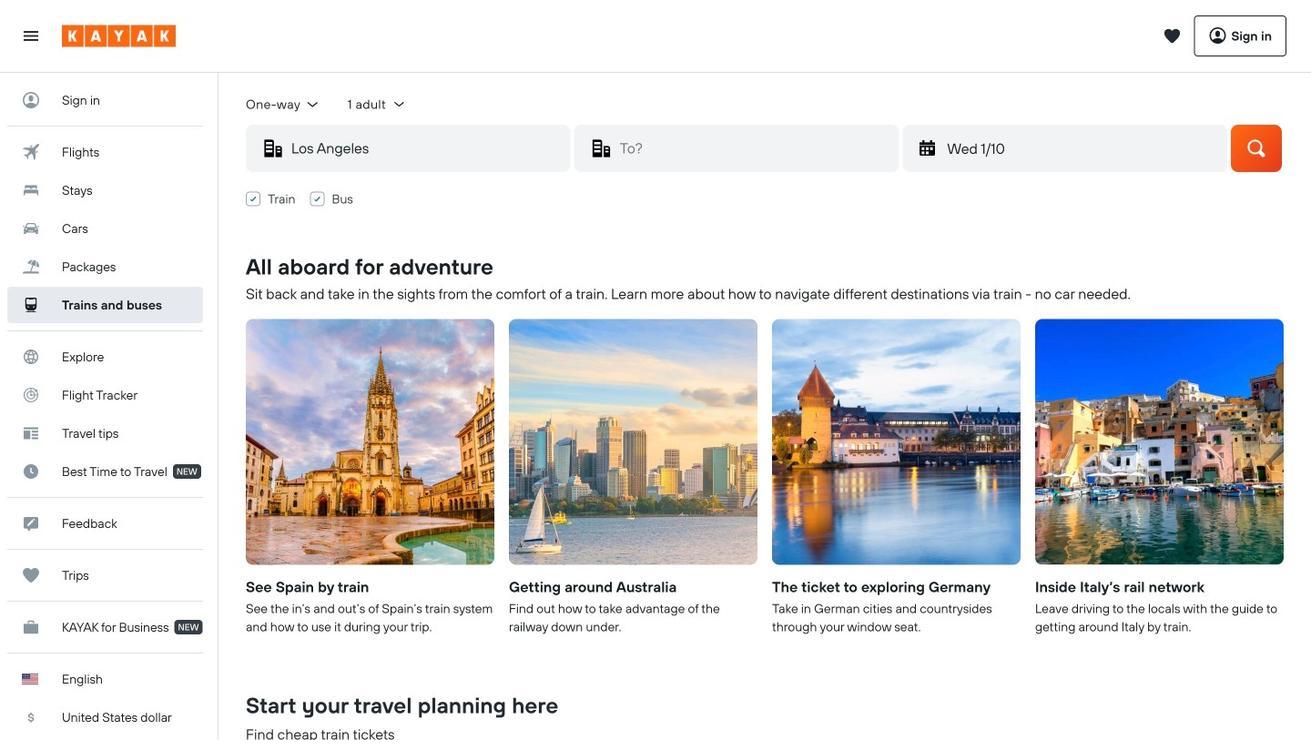 Task type: locate. For each thing, give the bounding box(es) containing it.
wednesday january 10th element
[[948, 137, 1216, 159]]

the ticket to exploring germany element
[[772, 319, 1021, 565]]

Trip type One-way field
[[246, 96, 320, 112]]

navigation menu image
[[22, 27, 40, 45]]

getting around australia element
[[509, 319, 758, 565]]

To? text field
[[613, 126, 898, 171]]

From? text field
[[284, 126, 570, 171]]

united states (english) image
[[22, 674, 38, 685]]



Task type: describe. For each thing, give the bounding box(es) containing it.
see spain by train element
[[246, 319, 495, 565]]

inside italy's rail network element
[[1036, 319, 1284, 565]]



Task type: vqa. For each thing, say whether or not it's contained in the screenshot.
See Spain by train element
yes



